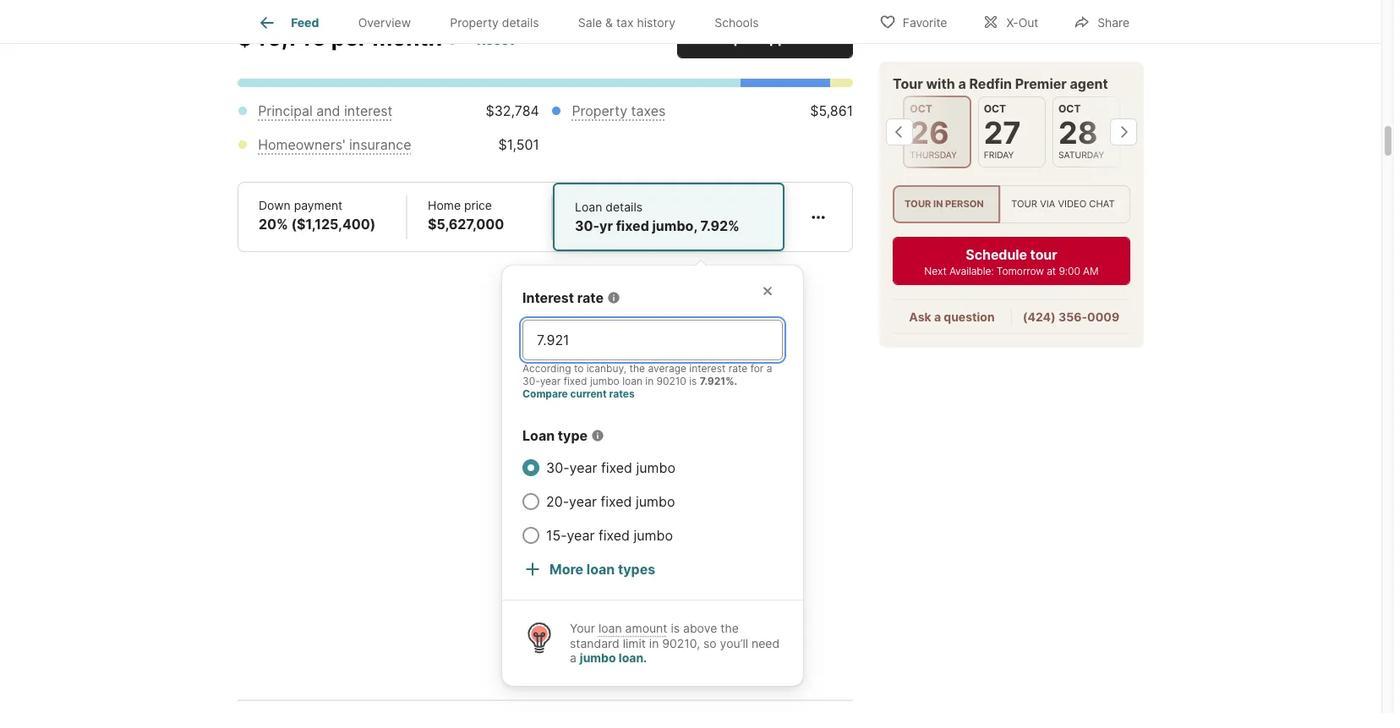 Task type: describe. For each thing, give the bounding box(es) containing it.
feed link
[[257, 13, 319, 33]]

details for loan details 30-yr fixed jumbo, 7.92%
[[606, 200, 643, 214]]

get
[[708, 30, 731, 47]]

loan inside according to icanbuy, the average interest rate for a 30-year fixed jumbo loan in 90210 is 7.921 %. compare current rates
[[623, 375, 643, 388]]

ask
[[910, 309, 932, 323]]

tour for tour in person
[[905, 197, 932, 209]]

previous image
[[887, 118, 914, 145]]

$40,146
[[238, 25, 326, 51]]

type
[[558, 427, 588, 444]]

principal and interest link
[[258, 103, 393, 120]]

oct 26 thursday
[[911, 102, 958, 160]]

2 vertical spatial 30-
[[546, 460, 570, 477]]

and
[[317, 103, 341, 120]]

year for 15-
[[567, 527, 595, 544]]

your loan amount
[[570, 621, 668, 636]]

oct 28 saturday
[[1059, 102, 1105, 160]]

0 horizontal spatial interest
[[344, 103, 393, 120]]

share
[[1098, 15, 1130, 29]]

oct for 28
[[1059, 102, 1081, 114]]

principal
[[258, 103, 313, 120]]

&
[[606, 15, 613, 30]]

jumbo loan. link
[[580, 651, 647, 665]]

homeowners' insurance
[[258, 136, 412, 153]]

1 vertical spatial 90210
[[663, 636, 697, 650]]

loan type
[[523, 427, 588, 444]]

jumbo down standard
[[580, 651, 616, 665]]

loan details 30-yr fixed jumbo, 7.92%
[[575, 200, 740, 235]]

a right with in the right top of the page
[[959, 74, 967, 91]]

to
[[574, 362, 584, 375]]

per
[[331, 25, 368, 51]]

property details
[[450, 15, 539, 30]]

27
[[984, 113, 1022, 151]]

fixed inside according to icanbuy, the average interest rate for a 30-year fixed jumbo loan in 90210 is 7.921 %. compare current rates
[[564, 375, 588, 388]]

reset button
[[476, 24, 515, 55]]

jumbo for 15-year fixed jumbo
[[634, 527, 673, 544]]

fixed for 20-year fixed jumbo
[[601, 493, 632, 510]]

pre-
[[734, 30, 762, 47]]

loan for types
[[587, 561, 615, 578]]

favorite
[[903, 15, 948, 29]]

history
[[637, 15, 676, 30]]

overview tab
[[339, 3, 431, 43]]

interest rate
[[523, 290, 604, 306]]

in inside according to icanbuy, the average interest rate for a 30-year fixed jumbo loan in 90210 is 7.921 %. compare current rates
[[646, 375, 654, 388]]

so
[[704, 636, 717, 650]]

reset
[[477, 31, 514, 48]]

tour
[[1031, 245, 1058, 262]]

($1,125,400)
[[291, 216, 376, 233]]

is above the standard limit in
[[570, 621, 739, 650]]

video
[[1059, 197, 1087, 209]]

20-year fixed jumbo radio
[[523, 493, 540, 510]]

x-out button
[[969, 4, 1053, 38]]

30- inside according to icanbuy, the average interest rate for a 30-year fixed jumbo loan in 90210 is 7.921 %. compare current rates
[[523, 375, 540, 388]]

get pre-approved
[[708, 30, 824, 47]]

am
[[1084, 264, 1099, 277]]

more loan types
[[550, 561, 656, 578]]

home price $5,627,000
[[428, 198, 505, 233]]

taxes
[[632, 103, 666, 120]]

tour in person
[[905, 197, 984, 209]]

property for property details
[[450, 15, 499, 30]]

your
[[570, 621, 596, 636]]

the inside is above the standard limit in
[[721, 621, 739, 636]]

lightbulb icon image
[[523, 621, 557, 655]]

via
[[1041, 197, 1056, 209]]

current
[[571, 388, 607, 400]]

7.921
[[700, 375, 726, 388]]

0 vertical spatial in
[[934, 197, 944, 209]]

thursday
[[911, 149, 958, 160]]

28
[[1059, 113, 1098, 151]]

details for property details
[[502, 15, 539, 30]]

jumbo loan.
[[580, 651, 647, 665]]

tooltip containing interest rate
[[502, 252, 1118, 686]]

tour with a redfin premier agent
[[893, 74, 1109, 91]]

types
[[618, 561, 656, 578]]

agent
[[1071, 74, 1109, 91]]

property for property taxes
[[572, 103, 628, 120]]

tomorrow
[[997, 264, 1045, 277]]

fixed for 15-year fixed jumbo
[[599, 527, 630, 544]]

you'll
[[720, 636, 749, 650]]

payment
[[294, 198, 343, 213]]

26
[[911, 113, 950, 151]]

property taxes link
[[572, 103, 666, 120]]

month
[[373, 25, 442, 51]]

x-
[[1007, 15, 1019, 29]]

approved
[[762, 30, 824, 47]]

schedule tour next available: tomorrow at 9:00 am
[[925, 245, 1099, 277]]

sale & tax history
[[578, 15, 676, 30]]

feed
[[291, 15, 319, 30]]

15-
[[546, 527, 567, 544]]

interest
[[523, 290, 574, 306]]

$40,146 per month
[[238, 25, 442, 51]]

next image
[[1111, 118, 1138, 145]]

$5,627,000
[[428, 216, 505, 233]]

(424)
[[1023, 309, 1056, 323]]

oct for 26
[[911, 102, 933, 114]]



Task type: locate. For each thing, give the bounding box(es) containing it.
year left "to" at bottom left
[[540, 375, 561, 388]]

x-out
[[1007, 15, 1039, 29]]

a inside ", so you'll need a"
[[570, 651, 577, 665]]

rates
[[610, 388, 635, 400]]

tour left via
[[1012, 197, 1038, 209]]

90210
[[657, 375, 687, 388], [663, 636, 697, 650]]

fixed inside loan details 30-yr fixed jumbo, 7.92%
[[616, 218, 650, 235]]

a right for
[[767, 362, 773, 375]]

1 vertical spatial in
[[646, 375, 654, 388]]

None button
[[904, 95, 972, 168], [978, 96, 1046, 167], [1053, 96, 1121, 167], [904, 95, 972, 168], [978, 96, 1046, 167], [1053, 96, 1121, 167]]

in left person
[[934, 197, 944, 209]]

down
[[259, 198, 291, 213]]

rate right interest
[[578, 290, 604, 306]]

0 vertical spatial interest
[[344, 103, 393, 120]]

in inside is above the standard limit in
[[650, 636, 659, 650]]

need
[[752, 636, 780, 650]]

jumbo for 30-year fixed jumbo
[[637, 460, 676, 477]]

year for 20-
[[569, 493, 597, 510]]

loan for loan details 30-yr fixed jumbo, 7.92%
[[575, 200, 603, 214]]

0 vertical spatial rate
[[578, 290, 604, 306]]

is left '7.921'
[[690, 375, 697, 388]]

0 horizontal spatial property
[[450, 15, 499, 30]]

homeowners'
[[258, 136, 346, 153]]

3 oct from the left
[[1059, 102, 1081, 114]]

according to icanbuy, the average interest rate for a 30-year fixed jumbo loan in 90210 is 7.921 %. compare current rates
[[523, 362, 773, 400]]

oct down with in the right top of the page
[[911, 102, 933, 114]]

interest inside according to icanbuy, the average interest rate for a 30-year fixed jumbo loan in 90210 is 7.921 %. compare current rates
[[690, 362, 726, 375]]

0 vertical spatial is
[[690, 375, 697, 388]]

above
[[684, 621, 718, 636]]

more
[[550, 561, 584, 578]]

0 vertical spatial 90210
[[657, 375, 687, 388]]

0 horizontal spatial details
[[502, 15, 539, 30]]

(424) 356-0009
[[1023, 309, 1120, 323]]

$32,784
[[486, 103, 540, 120]]

1 horizontal spatial 30-
[[546, 460, 570, 477]]

30- up interest rate
[[575, 218, 600, 235]]

oct down agent
[[1059, 102, 1081, 114]]

loan up yr
[[575, 200, 603, 214]]

lightbulb icon element
[[523, 621, 570, 666]]

friday
[[984, 149, 1015, 160]]

$5,861
[[811, 103, 854, 120]]

30- left "to" at bottom left
[[523, 375, 540, 388]]

tour via video chat
[[1012, 197, 1115, 209]]

1 vertical spatial is
[[671, 621, 680, 636]]

property up reset on the top of page
[[450, 15, 499, 30]]

1 horizontal spatial property
[[572, 103, 628, 120]]

loan.
[[619, 651, 647, 665]]

loan inside loan details 30-yr fixed jumbo, 7.92%
[[575, 200, 603, 214]]

a right "ask"
[[935, 309, 942, 323]]

limit
[[623, 636, 646, 650]]

property details tab
[[431, 3, 559, 43]]

1 horizontal spatial oct
[[984, 102, 1007, 114]]

2 vertical spatial in
[[650, 636, 659, 650]]

1 horizontal spatial rate
[[729, 362, 748, 375]]

is inside according to icanbuy, the average interest rate for a 30-year fixed jumbo loan in 90210 is 7.921 %. compare current rates
[[690, 375, 697, 388]]

0 vertical spatial property
[[450, 15, 499, 30]]

loan up standard
[[599, 621, 622, 636]]

90210 inside according to icanbuy, the average interest rate for a 30-year fixed jumbo loan in 90210 is 7.921 %. compare current rates
[[657, 375, 687, 388]]

a
[[959, 74, 967, 91], [935, 309, 942, 323], [767, 362, 773, 375], [570, 651, 577, 665]]

year up more
[[567, 527, 595, 544]]

property inside tab
[[450, 15, 499, 30]]

in down amount
[[650, 636, 659, 650]]

1 horizontal spatial the
[[721, 621, 739, 636]]

interest up insurance
[[344, 103, 393, 120]]

loan for amount
[[599, 621, 622, 636]]

is
[[690, 375, 697, 388], [671, 621, 680, 636]]

schools
[[715, 15, 759, 30]]

sale & tax history tab
[[559, 3, 695, 43]]

2 horizontal spatial 30-
[[575, 218, 600, 235]]

the inside according to icanbuy, the average interest rate for a 30-year fixed jumbo loan in 90210 is 7.921 %. compare current rates
[[630, 362, 646, 375]]

2 horizontal spatial oct
[[1059, 102, 1081, 114]]

2 vertical spatial loan
[[599, 621, 622, 636]]

next
[[925, 264, 947, 277]]

2 oct from the left
[[984, 102, 1007, 114]]

90210 left '7.921'
[[657, 375, 687, 388]]

90210 down above
[[663, 636, 697, 650]]

the
[[630, 362, 646, 375], [721, 621, 739, 636]]

available:
[[950, 264, 994, 277]]

0 vertical spatial loan
[[575, 200, 603, 214]]

standard
[[570, 636, 620, 650]]

0009
[[1088, 309, 1120, 323]]

356-
[[1059, 309, 1088, 323]]

30-
[[575, 218, 600, 235], [523, 375, 540, 388], [546, 460, 570, 477]]

1 horizontal spatial details
[[606, 200, 643, 214]]

30-year fixed jumbo radio
[[523, 460, 540, 477]]

(424) 356-0009 link
[[1023, 309, 1120, 323]]

1 oct from the left
[[911, 102, 933, 114]]

the up you'll
[[721, 621, 739, 636]]

20%
[[259, 216, 288, 233]]

20-year fixed jumbo
[[546, 493, 675, 510]]

tour left person
[[905, 197, 932, 209]]

according
[[523, 362, 571, 375]]

rate inside according to icanbuy, the average interest rate for a 30-year fixed jumbo loan in 90210 is 7.921 %. compare current rates
[[729, 362, 748, 375]]

year
[[540, 375, 561, 388], [570, 460, 598, 477], [569, 493, 597, 510], [567, 527, 595, 544]]

insurance
[[349, 136, 412, 153]]

year down type
[[570, 460, 598, 477]]

list box containing tour in person
[[893, 185, 1131, 223]]

details up yr
[[606, 200, 643, 214]]

oct for 27
[[984, 102, 1007, 114]]

person
[[946, 197, 984, 209]]

0 vertical spatial 30-
[[575, 218, 600, 235]]

year inside according to icanbuy, the average interest rate for a 30-year fixed jumbo loan in 90210 is 7.921 %. compare current rates
[[540, 375, 561, 388]]

list box
[[893, 185, 1131, 223]]

0 horizontal spatial rate
[[578, 290, 604, 306]]

with
[[927, 74, 956, 91]]

%.
[[726, 375, 738, 388]]

redfin
[[970, 74, 1013, 91]]

tooltip
[[502, 252, 1118, 686]]

a down standard
[[570, 651, 577, 665]]

a inside according to icanbuy, the average interest rate for a 30-year fixed jumbo loan in 90210 is 7.921 %. compare current rates
[[767, 362, 773, 375]]

in
[[934, 197, 944, 209], [646, 375, 654, 388], [650, 636, 659, 650]]

0 horizontal spatial loan
[[523, 427, 555, 444]]

principal and interest
[[258, 103, 393, 120]]

1 vertical spatial 30-
[[523, 375, 540, 388]]

year for 30-
[[570, 460, 598, 477]]

details inside tab
[[502, 15, 539, 30]]

0 horizontal spatial is
[[671, 621, 680, 636]]

loan up 30-year fixed jumbo radio
[[523, 427, 555, 444]]

the up rates
[[630, 362, 646, 375]]

30- right 30-year fixed jumbo radio
[[546, 460, 570, 477]]

in right rates
[[646, 375, 654, 388]]

overview
[[358, 15, 411, 30]]

ask a question
[[910, 309, 995, 323]]

30- inside loan details 30-yr fixed jumbo, 7.92%
[[575, 218, 600, 235]]

oct inside oct 26 thursday
[[911, 102, 933, 114]]

tour left with in the right top of the page
[[893, 74, 924, 91]]

15-year fixed jumbo
[[546, 527, 673, 544]]

for
[[751, 362, 764, 375]]

property left taxes
[[572, 103, 628, 120]]

rate
[[578, 290, 604, 306], [729, 362, 748, 375]]

home
[[428, 198, 461, 213]]

oct inside oct 27 friday
[[984, 102, 1007, 114]]

loan
[[623, 375, 643, 388], [587, 561, 615, 578], [599, 621, 622, 636]]

0 horizontal spatial oct
[[911, 102, 933, 114]]

tab list
[[238, 0, 792, 43]]

jumbo up the types
[[634, 527, 673, 544]]

0 horizontal spatial 30-
[[523, 375, 540, 388]]

schedule
[[966, 245, 1028, 262]]

yr
[[600, 218, 613, 235]]

0 horizontal spatial the
[[630, 362, 646, 375]]

is up ", so you'll need a"
[[671, 621, 680, 636]]

ask a question link
[[910, 309, 995, 323]]

loan right more
[[587, 561, 615, 578]]

fixed for 30-year fixed jumbo
[[601, 460, 633, 477]]

oct down redfin
[[984, 102, 1007, 114]]

None text field
[[537, 330, 769, 350]]

tour for tour with a redfin premier agent
[[893, 74, 924, 91]]

homeowners' insurance link
[[258, 136, 412, 153]]

interest right average
[[690, 362, 726, 375]]

7.92%
[[701, 218, 740, 235]]

is inside is above the standard limit in
[[671, 621, 680, 636]]

15-year fixed jumbo radio
[[523, 527, 540, 544]]

1 vertical spatial loan
[[587, 561, 615, 578]]

question
[[944, 309, 995, 323]]

details
[[502, 15, 539, 30], [606, 200, 643, 214]]

jumbo inside according to icanbuy, the average interest rate for a 30-year fixed jumbo loan in 90210 is 7.921 %. compare current rates
[[590, 375, 620, 388]]

average
[[648, 362, 687, 375]]

1 horizontal spatial is
[[690, 375, 697, 388]]

favorite button
[[865, 4, 962, 38]]

schools tab
[[695, 3, 779, 43]]

chat
[[1090, 197, 1115, 209]]

saturday
[[1059, 149, 1105, 160]]

1 horizontal spatial loan
[[575, 200, 603, 214]]

share button
[[1060, 4, 1145, 38]]

oct
[[911, 102, 933, 114], [984, 102, 1007, 114], [1059, 102, 1081, 114]]

tab list containing feed
[[238, 0, 792, 43]]

rate left for
[[729, 362, 748, 375]]

down payment 20% ($1,125,400)
[[259, 198, 376, 233]]

oct inside oct 28 saturday
[[1059, 102, 1081, 114]]

tax
[[617, 15, 634, 30]]

1 vertical spatial the
[[721, 621, 739, 636]]

1 vertical spatial loan
[[523, 427, 555, 444]]

jumbo up 20-year fixed jumbo
[[637, 460, 676, 477]]

1 horizontal spatial interest
[[690, 362, 726, 375]]

30-year fixed jumbo
[[546, 460, 676, 477]]

,
[[697, 636, 701, 650]]

, so you'll need a
[[570, 636, 780, 665]]

loan for loan type
[[523, 427, 555, 444]]

compare
[[523, 388, 568, 400]]

jumbo right "to" at bottom left
[[590, 375, 620, 388]]

get pre-approved button
[[678, 18, 854, 59]]

1 vertical spatial property
[[572, 103, 628, 120]]

20-
[[546, 493, 569, 510]]

jumbo down 30-year fixed jumbo
[[636, 493, 675, 510]]

0 vertical spatial loan
[[623, 375, 643, 388]]

sale
[[578, 15, 602, 30]]

1 vertical spatial details
[[606, 200, 643, 214]]

jumbo
[[590, 375, 620, 388], [637, 460, 676, 477], [636, 493, 675, 510], [634, 527, 673, 544], [580, 651, 616, 665]]

year up 15-year fixed jumbo
[[569, 493, 597, 510]]

tour for tour via video chat
[[1012, 197, 1038, 209]]

details inside loan details 30-yr fixed jumbo, 7.92%
[[606, 200, 643, 214]]

loan left average
[[623, 375, 643, 388]]

0 vertical spatial the
[[630, 362, 646, 375]]

jumbo for 20-year fixed jumbo
[[636, 493, 675, 510]]

0 vertical spatial details
[[502, 15, 539, 30]]

1 vertical spatial rate
[[729, 362, 748, 375]]

out
[[1019, 15, 1039, 29]]

details up reset on the top of page
[[502, 15, 539, 30]]

1 vertical spatial interest
[[690, 362, 726, 375]]

icanbuy,
[[587, 362, 627, 375]]



Task type: vqa. For each thing, say whether or not it's contained in the screenshot.
The Payment
yes



